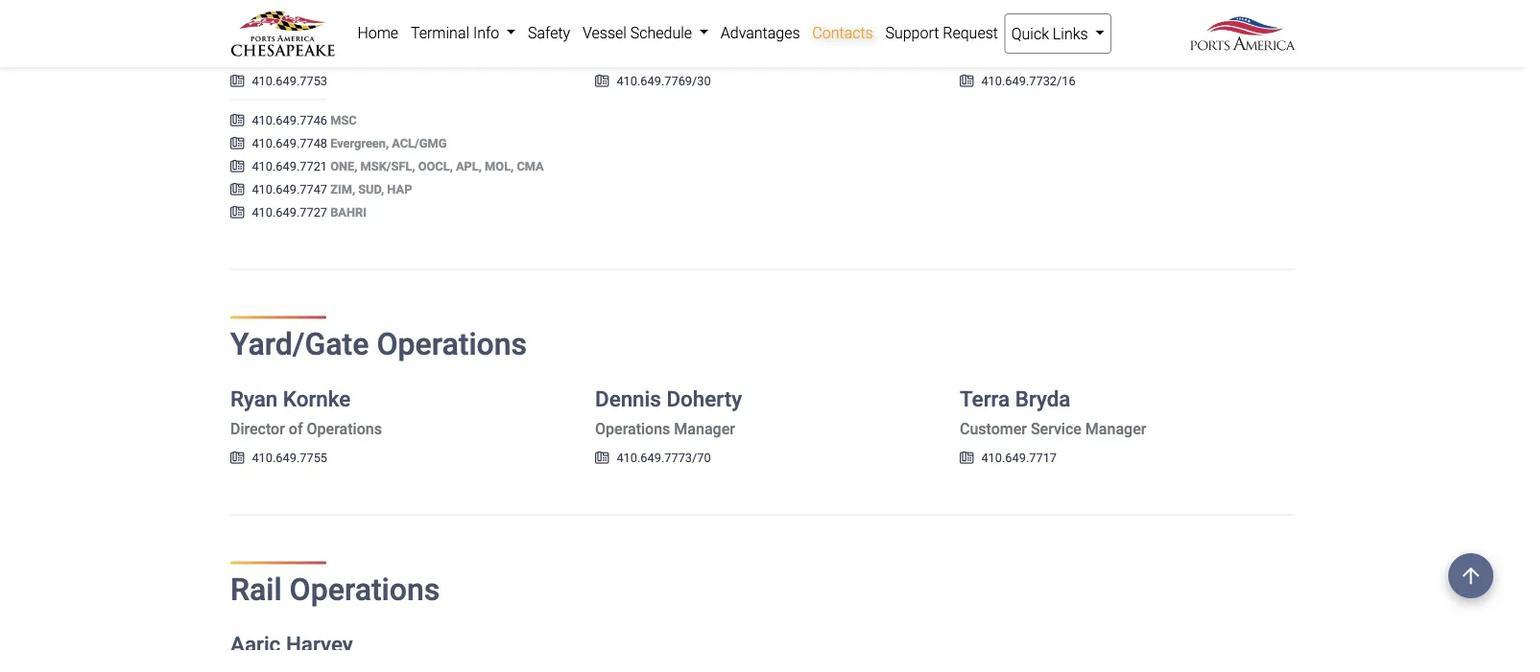 Task type: vqa. For each thing, say whether or not it's contained in the screenshot.
the Location link
no



Task type: locate. For each thing, give the bounding box(es) containing it.
home
[[357, 24, 398, 42]]

phone office image for 410.649.7727
[[230, 206, 244, 218]]

rail
[[230, 573, 282, 609]]

phone office image inside 410.649.7753 link
[[230, 75, 244, 87]]

ams
[[960, 35, 1006, 60]]

1 phone office image from the top
[[230, 75, 244, 87]]

sud,
[[358, 182, 384, 197]]

phone office image left 410.649.7748
[[230, 137, 244, 149]]

advantages
[[721, 24, 800, 42]]

410.649.7732/16
[[981, 74, 1076, 88]]

phone office image for 410.649.7732/16
[[960, 75, 974, 87]]

yard/gate operations
[[230, 327, 527, 363]]

phone office image inside 410.649.7732/16 link
[[960, 75, 974, 87]]

terminal info link
[[405, 13, 522, 52]]

quick
[[1011, 24, 1049, 43]]

support
[[885, 24, 939, 42]]

phone office image down ams
[[960, 75, 974, 87]]

zim,
[[330, 182, 355, 197]]

410.649.7717
[[981, 451, 1057, 466]]

phone office image for 410.649.7753
[[230, 75, 244, 87]]

1 horizontal spatial manager
[[1085, 420, 1146, 438]]

manager
[[674, 420, 735, 438], [1085, 420, 1146, 438]]

ryan kornke director of operations
[[230, 386, 382, 438]]

410.649.7747 zim, sud, hap
[[252, 182, 412, 197]]

410.649.7732/16 link
[[960, 74, 1076, 88]]

apl,
[[456, 159, 482, 173]]

phone office image inside 410.649.7755 link
[[230, 452, 244, 465]]

410.649.7747
[[252, 182, 327, 197]]

manager right the service
[[1085, 420, 1146, 438]]

msk/sfl,
[[360, 159, 415, 173]]

phone office image left the 410.649.7746
[[230, 114, 244, 126]]

customer
[[960, 420, 1027, 438]]

phone office image left "410.649.7773/70"
[[595, 452, 609, 465]]

phone office image for 410.649.7746
[[230, 114, 244, 126]]

terminal
[[411, 24, 469, 42]]

410.649.7721
[[252, 159, 327, 173]]

4 phone office image from the top
[[230, 206, 244, 218]]

support request
[[885, 24, 998, 42]]

410.649.7755 link
[[230, 451, 327, 466]]

phone office image inside 410.649.7773/70 link
[[595, 452, 609, 465]]

phone office image for 410.649.7755
[[230, 452, 244, 465]]

contacts
[[812, 24, 873, 42]]

dennis doherty operations manager
[[595, 386, 742, 438]]

line clerks
[[230, 35, 337, 60]]

phone office image for 410.649.7748
[[230, 137, 244, 149]]

hap
[[387, 182, 412, 197]]

410.649.7746 msc
[[252, 113, 357, 127]]

phone office image left 410.649.7727
[[230, 206, 244, 218]]

phone office image down billing
[[595, 75, 609, 87]]

billing
[[595, 35, 655, 60]]

phone office image inside 410.649.7769/30 link
[[595, 75, 609, 87]]

operations
[[377, 327, 527, 363], [307, 420, 382, 438], [595, 420, 670, 438], [289, 573, 440, 609]]

service
[[1031, 420, 1082, 438]]

quick links link
[[1004, 13, 1111, 54]]

410.649.7773/70 link
[[595, 451, 711, 466]]

410.649.7721 one, msk/sfl, oocl, apl, mol, cma
[[252, 159, 544, 173]]

operations inside dennis doherty operations manager
[[595, 420, 670, 438]]

1 manager from the left
[[674, 420, 735, 438]]

acl/gmg
[[392, 136, 447, 150]]

phone office image down director
[[230, 452, 244, 465]]

phone office image
[[595, 75, 609, 87], [960, 75, 974, 87], [230, 137, 244, 149], [230, 160, 244, 172], [230, 452, 244, 465], [595, 452, 609, 465], [960, 452, 974, 465]]

safety
[[528, 24, 570, 42]]

410.649.7773/70
[[617, 451, 711, 466]]

0 horizontal spatial manager
[[674, 420, 735, 438]]

terra
[[960, 386, 1010, 412]]

schedule
[[630, 24, 692, 42]]

410.649.7753
[[252, 74, 327, 88]]

helpdesk
[[1059, 35, 1149, 60]]

phone office image left 410.649.7747
[[230, 183, 244, 195]]

phone office image left the 410.649.7721
[[230, 160, 244, 172]]

2 manager from the left
[[1085, 420, 1146, 438]]

3 phone office image from the top
[[230, 183, 244, 195]]

phone office image inside 410.649.7717 link
[[960, 452, 974, 465]]

request
[[943, 24, 998, 42]]

phone office image down customer
[[960, 452, 974, 465]]

phone office image down line
[[230, 75, 244, 87]]

manager down doherty
[[674, 420, 735, 438]]

cma
[[517, 159, 544, 173]]

manager inside dennis doherty operations manager
[[674, 420, 735, 438]]

doherty
[[666, 386, 742, 412]]

evergreen,
[[330, 136, 389, 150]]

2 phone office image from the top
[[230, 114, 244, 126]]

vessel
[[583, 24, 627, 42]]

phone office image
[[230, 75, 244, 87], [230, 114, 244, 126], [230, 183, 244, 195], [230, 206, 244, 218]]



Task type: describe. For each thing, give the bounding box(es) containing it.
phone office image for 410.649.7717
[[960, 452, 974, 465]]

410.649.7769/30 link
[[595, 74, 711, 88]]

info
[[473, 24, 499, 42]]

vessel schedule link
[[576, 13, 714, 52]]

terra bryda customer service manager
[[960, 386, 1146, 438]]

director
[[230, 420, 285, 438]]

410.649.7727 bahri
[[252, 205, 367, 220]]

410.649.7748
[[252, 136, 327, 150]]

terminal info
[[411, 24, 503, 42]]

410.649.7748 evergreen, acl/gmg
[[252, 136, 447, 150]]

msc
[[330, 113, 357, 127]]

home link
[[351, 13, 405, 52]]

/
[[1011, 35, 1020, 60]]

oocl,
[[418, 159, 453, 173]]

advantages link
[[714, 13, 806, 52]]

410.649.7769/30
[[617, 74, 711, 88]]

support request link
[[879, 13, 1004, 52]]

safety link
[[522, 13, 576, 52]]

one,
[[330, 159, 357, 173]]

ryan
[[230, 386, 278, 412]]

kornke
[[283, 386, 351, 412]]

rail operations
[[230, 573, 440, 609]]

bahri
[[330, 205, 367, 220]]

410.649.7746
[[252, 113, 327, 127]]

bryda
[[1015, 386, 1071, 412]]

mol,
[[485, 159, 514, 173]]

phone office image for 410.649.7747
[[230, 183, 244, 195]]

410.649.7717 link
[[960, 451, 1057, 466]]

ams / i.t. helpdesk
[[960, 35, 1149, 60]]

dennis
[[595, 386, 661, 412]]

go to top image
[[1448, 554, 1493, 599]]

line
[[230, 35, 271, 60]]

of
[[289, 420, 303, 438]]

phone office image for 410.649.7769/30
[[595, 75, 609, 87]]

vessel schedule
[[583, 24, 696, 42]]

phone office image for 410.649.7773/70
[[595, 452, 609, 465]]

410.649.7755
[[252, 451, 327, 466]]

phone office image for 410.649.7721
[[230, 160, 244, 172]]

quick links
[[1011, 24, 1092, 43]]

i.t.
[[1025, 35, 1054, 60]]

clerks
[[276, 35, 337, 60]]

contacts link
[[806, 13, 879, 52]]

links
[[1053, 24, 1088, 43]]

410.649.7727
[[252, 205, 327, 220]]

yard/gate
[[230, 327, 369, 363]]

manager inside terra bryda customer service manager
[[1085, 420, 1146, 438]]

410.649.7753 link
[[230, 74, 327, 88]]

operations inside ryan kornke director of operations
[[307, 420, 382, 438]]



